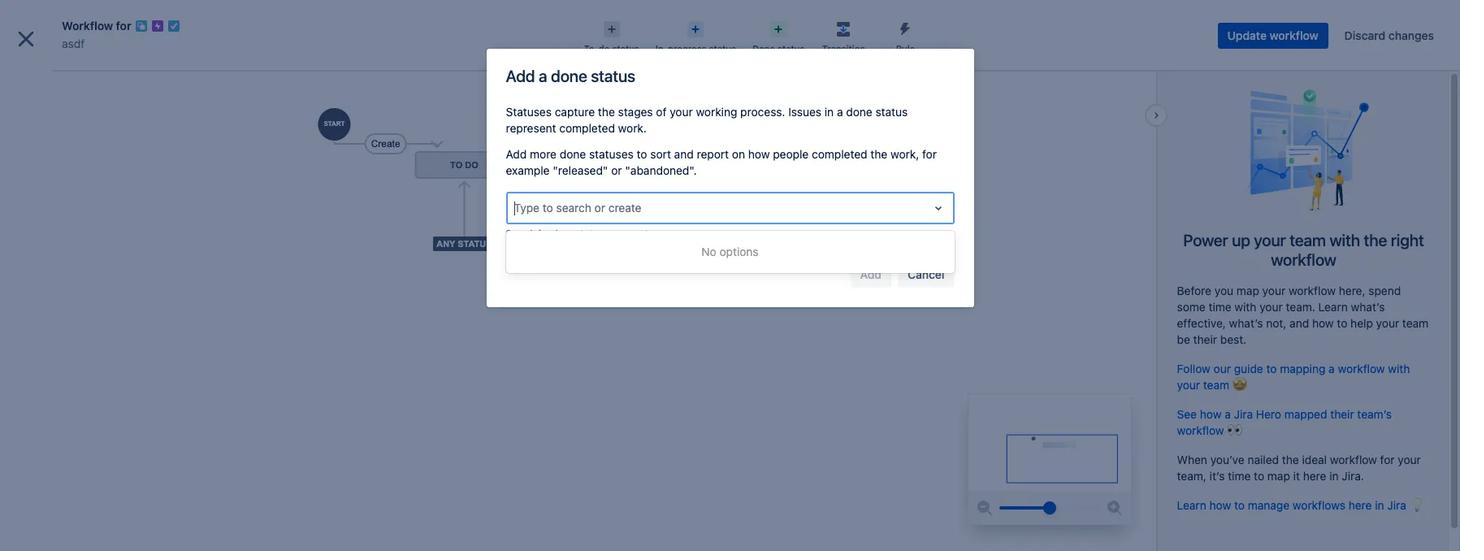 Task type: describe. For each thing, give the bounding box(es) containing it.
follow our guide to mapping a workflow with your team
[[1177, 362, 1411, 392]]

statuses for or
[[576, 228, 613, 238]]

see how a jira hero mapped their team's workflow
[[1177, 408, 1392, 438]]

your inside statuses capture the stages of your working process. issues in a done status represent completed work.
[[670, 105, 693, 119]]

learn how to manage workflows here in jira 💡
[[1177, 499, 1425, 512]]

transition button
[[813, 16, 875, 55]]

and inside before you map your workflow here, spend some time with your team. learn what's effective, what's not, and how to help your team be their best.
[[1290, 316, 1310, 330]]

add more done statuses to sort and report on how people completed the work, for example "released" or "abandoned".
[[506, 147, 937, 177]]

a inside follow our guide to mapping a workflow with your team
[[1329, 362, 1335, 376]]

no options
[[702, 245, 759, 258]]

your inside when you've nailed the ideal workflow for your team, it's time to map it here in jira.
[[1398, 453, 1422, 467]]

asdf link
[[62, 34, 85, 54]]

add a done status dialog
[[486, 49, 974, 307]]

it's
[[1210, 469, 1225, 483]]

time inside when you've nailed the ideal workflow for your team, it's time to map it here in jira.
[[1228, 469, 1251, 483]]

for inside 'add more done statuses to sort and report on how people completed the work, for example "released" or "abandoned".'
[[923, 147, 937, 161]]

do
[[599, 43, 610, 54]]

new
[[664, 228, 681, 238]]

up
[[1232, 231, 1251, 250]]

done status button
[[745, 16, 813, 55]]

how inside before you map your workflow here, spend some time with your team. learn what's effective, what's not, and how to help your team be their best.
[[1313, 316, 1334, 330]]

when you've nailed the ideal workflow for your team, it's time to map it here in jira.
[[1177, 453, 1422, 483]]

💡
[[1410, 499, 1425, 512]]

in inside statuses capture the stages of your working process. issues in a done status represent completed work.
[[825, 105, 834, 119]]

on
[[732, 147, 745, 161]]

best.
[[1221, 333, 1247, 347]]

workflows
[[1293, 499, 1346, 512]]

you
[[1215, 284, 1234, 298]]

to inside follow our guide to mapping a workflow with your team
[[1267, 362, 1277, 376]]

discard changes
[[1345, 28, 1435, 42]]

report
[[697, 147, 729, 161]]

team.
[[1286, 300, 1316, 314]]

work.
[[618, 121, 647, 135]]

done for search for done statuses or create a new one.
[[553, 228, 574, 238]]

1 vertical spatial create
[[627, 228, 654, 238]]

spend
[[1369, 284, 1402, 298]]

you've
[[1211, 453, 1245, 467]]

workflow
[[62, 19, 113, 33]]

working
[[696, 105, 738, 119]]

for right workflow
[[116, 19, 131, 33]]

statuses capture the stages of your working process. issues in a done status represent completed work.
[[506, 105, 908, 135]]

a up statuses
[[539, 67, 547, 85]]

your inside power up your team with the right workflow
[[1255, 231, 1286, 250]]

2 vertical spatial in
[[1376, 499, 1385, 512]]

of
[[656, 105, 667, 119]]

capture
[[555, 105, 595, 119]]

for right search
[[538, 228, 550, 238]]

map inside when you've nailed the ideal workflow for your team, it's time to map it here in jira.
[[1268, 469, 1291, 483]]

sort
[[651, 147, 671, 161]]

team inside before you map your workflow here, spend some time with your team. learn what's effective, what's not, and how to help your team be their best.
[[1403, 316, 1429, 330]]

people
[[773, 147, 809, 161]]

issues
[[789, 105, 822, 119]]

completed inside statuses capture the stages of your working process. issues in a done status represent completed work.
[[559, 121, 615, 135]]

status right done
[[778, 43, 805, 54]]

guide
[[1235, 362, 1264, 376]]

transition
[[822, 43, 866, 54]]

1 horizontal spatial what's
[[1351, 300, 1386, 314]]

hero
[[1257, 408, 1282, 421]]

ideal
[[1303, 453, 1327, 467]]

status inside popup button
[[709, 43, 736, 54]]

map inside before you map your workflow here, spend some time with your team. learn what's effective, what's not, and how to help your team be their best.
[[1237, 284, 1260, 298]]

time inside before you map your workflow here, spend some time with your team. learn what's effective, what's not, and how to help your team be their best.
[[1209, 300, 1232, 314]]

you're in the workflow viewfinder, use the arrow keys to move it element
[[969, 394, 1131, 492]]

primary element
[[10, 0, 1152, 46]]

see
[[1177, 408, 1197, 421]]

manage
[[1248, 499, 1290, 512]]

"abandoned".
[[625, 163, 697, 177]]

to inside 'add more done statuses to sort and report on how people completed the work, for example "released" or "abandoned".'
[[637, 147, 648, 161]]

effective,
[[1177, 316, 1227, 330]]

to inside before you map your workflow here, spend some time with your team. learn what's effective, what's not, and how to help your team be their best.
[[1337, 316, 1348, 330]]

👀
[[1228, 424, 1242, 438]]

our
[[1214, 362, 1231, 376]]

jira inside the see how a jira hero mapped their team's workflow
[[1234, 408, 1253, 421]]

progress
[[668, 43, 707, 54]]

Search or create a status text field
[[514, 200, 517, 216]]

here,
[[1339, 284, 1366, 298]]

to left manage on the right of the page
[[1235, 499, 1245, 512]]

with inside power up your team with the right workflow
[[1330, 231, 1361, 250]]

0 vertical spatial asdf
[[62, 37, 85, 50]]

work,
[[891, 147, 920, 161]]

discard changes button
[[1335, 23, 1444, 49]]

mapped
[[1285, 408, 1328, 421]]

the inside when you've nailed the ideal workflow for your team, it's time to map it here in jira.
[[1283, 453, 1300, 467]]

completed inside 'add more done statuses to sort and report on how people completed the work, for example "released" or "abandoned".'
[[812, 147, 868, 161]]

cancel button
[[898, 262, 955, 288]]

workflow inside before you map your workflow here, spend some time with your team. learn what's effective, what's not, and how to help your team be their best.
[[1289, 284, 1336, 298]]

statuses
[[506, 105, 552, 119]]

with inside follow our guide to mapping a workflow with your team
[[1389, 362, 1411, 376]]

when
[[1177, 453, 1208, 467]]

status right the 'do'
[[612, 43, 640, 54]]

jira.
[[1342, 469, 1365, 483]]

cancel
[[908, 267, 945, 281]]

to right type
[[543, 201, 553, 215]]

how down it's
[[1210, 499, 1232, 512]]

their inside the see how a jira hero mapped their team's workflow
[[1331, 408, 1355, 421]]

be
[[1177, 333, 1191, 347]]

one.
[[684, 228, 702, 238]]

to-do status button
[[576, 16, 648, 55]]

🤩
[[1233, 378, 1248, 392]]

before
[[1177, 284, 1212, 298]]

it
[[1294, 469, 1301, 483]]

in-progress status button
[[648, 16, 745, 55]]

1 vertical spatial here
[[1349, 499, 1373, 512]]

process.
[[741, 105, 786, 119]]

team inside follow our guide to mapping a workflow with your team
[[1204, 378, 1230, 392]]

team,
[[1177, 469, 1207, 483]]

the inside statuses capture the stages of your working process. issues in a done status represent completed work.
[[598, 105, 615, 119]]



Task type: vqa. For each thing, say whether or not it's contained in the screenshot.
the bottommost Jira
yes



Task type: locate. For each thing, give the bounding box(es) containing it.
how right "see"
[[1200, 408, 1222, 421]]

1 vertical spatial their
[[1331, 408, 1355, 421]]

how
[[748, 147, 770, 161], [1313, 316, 1334, 330], [1200, 408, 1222, 421], [1210, 499, 1232, 512]]

the
[[598, 105, 615, 119], [871, 147, 888, 161], [1364, 231, 1388, 250], [1283, 453, 1300, 467]]

with inside before you map your workflow here, spend some time with your team. learn what's effective, what's not, and how to help your team be their best.
[[1235, 300, 1257, 314]]

to right guide
[[1267, 362, 1277, 376]]

how right the on
[[748, 147, 770, 161]]

0 vertical spatial jira
[[1234, 408, 1253, 421]]

workflow inside follow our guide to mapping a workflow with your team
[[1338, 362, 1386, 376]]

asdf down "asdf" link
[[49, 71, 73, 85]]

some
[[1177, 300, 1206, 314]]

with up here,
[[1330, 231, 1361, 250]]

0 vertical spatial completed
[[559, 121, 615, 135]]

Search field
[[1152, 10, 1314, 36]]

update
[[1228, 28, 1267, 42]]

done inside statuses capture the stages of your working process. issues in a done status represent completed work.
[[846, 105, 873, 119]]

workflow inside power up your team with the right workflow
[[1272, 251, 1337, 269]]

how inside the see how a jira hero mapped their team's workflow
[[1200, 408, 1222, 421]]

status down 'to-do status' in the left of the page
[[591, 67, 636, 85]]

the inside power up your team with the right workflow
[[1364, 231, 1388, 250]]

1 horizontal spatial jira
[[1388, 499, 1407, 512]]

zoom in image
[[1105, 498, 1125, 518]]

to-do status
[[584, 43, 640, 54]]

0 vertical spatial statuses
[[589, 147, 634, 161]]

the inside 'add more done statuses to sort and report on how people completed the work, for example "released" or "abandoned".'
[[871, 147, 888, 161]]

done up "released"
[[560, 147, 586, 161]]

0 horizontal spatial jira
[[1234, 408, 1253, 421]]

learn down here,
[[1319, 300, 1348, 314]]

map right you at the right of page
[[1237, 284, 1260, 298]]

2 horizontal spatial with
[[1389, 362, 1411, 376]]

how down 'team.'
[[1313, 316, 1334, 330]]

type to search or create
[[514, 201, 642, 215]]

what's up best.
[[1230, 316, 1264, 330]]

done down to-
[[551, 67, 587, 85]]

open image
[[929, 198, 948, 218]]

1 horizontal spatial map
[[1268, 469, 1291, 483]]

0 horizontal spatial what's
[[1230, 316, 1264, 330]]

workflow inside update workflow button
[[1270, 28, 1319, 42]]

search for done statuses or create a new one.
[[506, 228, 702, 238]]

0 vertical spatial map
[[1237, 284, 1260, 298]]

rule
[[896, 43, 915, 54]]

here down the ideal
[[1304, 469, 1327, 483]]

to inside when you've nailed the ideal workflow for your team, it's time to map it here in jira.
[[1254, 469, 1265, 483]]

create banner
[[0, 0, 1461, 46]]

1 vertical spatial add
[[506, 147, 527, 161]]

their
[[1194, 333, 1218, 347], [1331, 408, 1355, 421]]

or inside 'add more done statuses to sort and report on how people completed the work, for example "released" or "abandoned".'
[[611, 163, 622, 177]]

and right 'sort'
[[674, 147, 694, 161]]

completed right people
[[812, 147, 868, 161]]

to left 'sort'
[[637, 147, 648, 161]]

1 vertical spatial completed
[[812, 147, 868, 161]]

0 vertical spatial in
[[825, 105, 834, 119]]

jira left 💡
[[1388, 499, 1407, 512]]

your inside follow our guide to mapping a workflow with your team
[[1177, 378, 1201, 392]]

power up your team with the right workflow
[[1184, 231, 1425, 269]]

team inside power up your team with the right workflow
[[1290, 231, 1327, 250]]

0 vertical spatial add
[[506, 67, 535, 85]]

add for add more done statuses to sort and report on how people completed the work, for example "released" or "abandoned".
[[506, 147, 527, 161]]

create up search for done statuses or create a new one.
[[609, 201, 642, 215]]

nailed
[[1248, 453, 1280, 467]]

0 horizontal spatial team
[[1204, 378, 1230, 392]]

help
[[1351, 316, 1374, 330]]

and inside 'add more done statuses to sort and report on how people completed the work, for example "released" or "abandoned".'
[[674, 147, 694, 161]]

done
[[551, 67, 587, 85], [846, 105, 873, 119], [560, 147, 586, 161], [553, 228, 574, 238]]

1 horizontal spatial completed
[[812, 147, 868, 161]]

done for add more done statuses to sort and report on how people completed the work, for example "released" or "abandoned".
[[560, 147, 586, 161]]

a inside the see how a jira hero mapped their team's workflow
[[1225, 408, 1231, 421]]

2 add from the top
[[506, 147, 527, 161]]

done
[[753, 43, 775, 54]]

before you map your workflow here, spend some time with your team. learn what's effective, what's not, and how to help your team be their best.
[[1177, 284, 1429, 347]]

mapping
[[1280, 362, 1326, 376]]

their left the team's
[[1331, 408, 1355, 421]]

here inside when you've nailed the ideal workflow for your team, it's time to map it here in jira.
[[1304, 469, 1327, 483]]

to left help at the right
[[1337, 316, 1348, 330]]

map left it
[[1268, 469, 1291, 483]]

0 horizontal spatial completed
[[559, 121, 615, 135]]

create
[[609, 201, 642, 215], [627, 228, 654, 238]]

with
[[1330, 231, 1361, 250], [1235, 300, 1257, 314], [1389, 362, 1411, 376]]

more
[[530, 147, 557, 161]]

2 vertical spatial team
[[1204, 378, 1230, 392]]

a up "👀"
[[1225, 408, 1231, 421]]

add inside 'add more done statuses to sort and report on how people completed the work, for example "released" or "abandoned".'
[[506, 147, 527, 161]]

0 vertical spatial with
[[1330, 231, 1361, 250]]

a inside statuses capture the stages of your working process. issues in a done status represent completed work.
[[837, 105, 843, 119]]

the left right
[[1364, 231, 1388, 250]]

a right mapping
[[1329, 362, 1335, 376]]

create
[[602, 15, 638, 29]]

jira software image
[[42, 13, 151, 33], [42, 13, 151, 33]]

1 vertical spatial jira
[[1388, 499, 1407, 512]]

discard
[[1345, 28, 1386, 42]]

"released"
[[553, 163, 608, 177]]

jira
[[1234, 408, 1253, 421], [1388, 499, 1407, 512]]

here down jira.
[[1349, 499, 1373, 512]]

time down you at the right of page
[[1209, 300, 1232, 314]]

and down 'team.'
[[1290, 316, 1310, 330]]

not,
[[1267, 316, 1287, 330]]

1 vertical spatial what's
[[1230, 316, 1264, 330]]

how inside 'add more done statuses to sort and report on how people completed the work, for example "released" or "abandoned".'
[[748, 147, 770, 161]]

1 vertical spatial with
[[1235, 300, 1257, 314]]

add up example
[[506, 147, 527, 161]]

1 vertical spatial asdf
[[49, 71, 73, 85]]

0 vertical spatial create
[[609, 201, 642, 215]]

what's up help at the right
[[1351, 300, 1386, 314]]

update workflow
[[1228, 28, 1319, 42]]

their inside before you map your workflow here, spend some time with your team. learn what's effective, what's not, and how to help your team be their best.
[[1194, 333, 1218, 347]]

the left work,
[[871, 147, 888, 161]]

what's
[[1351, 300, 1386, 314], [1230, 316, 1264, 330]]

status right "progress"
[[709, 43, 736, 54]]

and
[[674, 147, 694, 161], [1290, 316, 1310, 330]]

statuses down type to search or create
[[576, 228, 613, 238]]

0 vertical spatial time
[[1209, 300, 1232, 314]]

add
[[506, 67, 535, 85], [506, 147, 527, 161]]

search
[[506, 228, 536, 238]]

1 vertical spatial map
[[1268, 469, 1291, 483]]

time down you've
[[1228, 469, 1251, 483]]

the left stages
[[598, 105, 615, 119]]

group
[[7, 298, 189, 386], [7, 298, 189, 342], [7, 342, 189, 386]]

or up search for done statuses or create a new one.
[[595, 201, 606, 215]]

2 horizontal spatial in
[[1376, 499, 1385, 512]]

0 horizontal spatial their
[[1194, 333, 1218, 347]]

done inside 'add more done statuses to sort and report on how people completed the work, for example "released" or "abandoned".'
[[560, 147, 586, 161]]

1 vertical spatial statuses
[[576, 228, 613, 238]]

1 horizontal spatial and
[[1290, 316, 1310, 330]]

1 horizontal spatial with
[[1330, 231, 1361, 250]]

2 vertical spatial or
[[615, 228, 624, 238]]

learn down team,
[[1177, 499, 1207, 512]]

or right "released"
[[611, 163, 622, 177]]

your
[[670, 105, 693, 119], [1255, 231, 1286, 250], [1263, 284, 1286, 298], [1260, 300, 1283, 314], [1377, 316, 1400, 330], [1177, 378, 1201, 392], [1398, 453, 1422, 467]]

Zoom level range field
[[999, 492, 1100, 524]]

1 vertical spatial or
[[595, 201, 606, 215]]

team down our
[[1204, 378, 1230, 392]]

with up the team's
[[1389, 362, 1411, 376]]

example
[[506, 163, 550, 177]]

1 horizontal spatial in
[[1330, 469, 1339, 483]]

zoom out image
[[975, 498, 995, 518]]

represent
[[506, 121, 556, 135]]

search
[[556, 201, 592, 215]]

statuses down work.
[[589, 147, 634, 161]]

to
[[637, 147, 648, 161], [543, 201, 553, 215], [1337, 316, 1348, 330], [1267, 362, 1277, 376], [1254, 469, 1265, 483], [1235, 499, 1245, 512]]

options
[[720, 245, 759, 258]]

0 horizontal spatial learn
[[1177, 499, 1207, 512]]

here
[[1304, 469, 1327, 483], [1349, 499, 1373, 512]]

1 horizontal spatial here
[[1349, 499, 1373, 512]]

status inside statuses capture the stages of your working process. issues in a done status represent completed work.
[[876, 105, 908, 119]]

workflow for
[[62, 19, 131, 33]]

to down the nailed
[[1254, 469, 1265, 483]]

workflow inside when you've nailed the ideal workflow for your team, it's time to map it here in jira.
[[1331, 453, 1378, 467]]

statuses for to
[[589, 147, 634, 161]]

follow
[[1177, 362, 1211, 376]]

0 horizontal spatial here
[[1304, 469, 1327, 483]]

in right issues
[[825, 105, 834, 119]]

team right help at the right
[[1403, 316, 1429, 330]]

0 vertical spatial team
[[1290, 231, 1327, 250]]

for right work,
[[923, 147, 937, 161]]

0 vertical spatial their
[[1194, 333, 1218, 347]]

create left new on the left top
[[627, 228, 654, 238]]

done down the search
[[553, 228, 574, 238]]

or
[[611, 163, 622, 177], [595, 201, 606, 215], [615, 228, 624, 238]]

their down effective,
[[1194, 333, 1218, 347]]

0 horizontal spatial with
[[1235, 300, 1257, 314]]

workflow inside the see how a jira hero mapped their team's workflow
[[1177, 424, 1225, 438]]

a left new on the left top
[[656, 228, 661, 238]]

power
[[1184, 231, 1229, 250]]

1 horizontal spatial their
[[1331, 408, 1355, 421]]

in left 💡
[[1376, 499, 1385, 512]]

rule button
[[875, 16, 937, 55]]

0 horizontal spatial in
[[825, 105, 834, 119]]

team
[[1290, 231, 1327, 250], [1403, 316, 1429, 330], [1204, 378, 1230, 392]]

0 vertical spatial here
[[1304, 469, 1327, 483]]

changes
[[1389, 28, 1435, 42]]

map
[[1237, 284, 1260, 298], [1268, 469, 1291, 483]]

add a done status
[[506, 67, 636, 85]]

status
[[612, 43, 640, 54], [709, 43, 736, 54], [778, 43, 805, 54], [591, 67, 636, 85], [876, 105, 908, 119]]

or down type to search or create
[[615, 228, 624, 238]]

completed
[[559, 121, 615, 135], [812, 147, 868, 161]]

with up best.
[[1235, 300, 1257, 314]]

add up statuses
[[506, 67, 535, 85]]

0 vertical spatial and
[[674, 147, 694, 161]]

done right issues
[[846, 105, 873, 119]]

0 vertical spatial learn
[[1319, 300, 1348, 314]]

1 horizontal spatial learn
[[1319, 300, 1348, 314]]

1 vertical spatial in
[[1330, 469, 1339, 483]]

1 add from the top
[[506, 67, 535, 85]]

0 horizontal spatial map
[[1237, 284, 1260, 298]]

done status
[[753, 43, 805, 54]]

in inside when you've nailed the ideal workflow for your team, it's time to map it here in jira.
[[1330, 469, 1339, 483]]

team's
[[1358, 408, 1392, 421]]

type
[[514, 201, 540, 215]]

status up work,
[[876, 105, 908, 119]]

no
[[702, 245, 717, 258]]

0 vertical spatial what's
[[1351, 300, 1386, 314]]

in left jira.
[[1330, 469, 1339, 483]]

1 vertical spatial time
[[1228, 469, 1251, 483]]

1 vertical spatial learn
[[1177, 499, 1207, 512]]

0 vertical spatial or
[[611, 163, 622, 177]]

completed down the capture
[[559, 121, 615, 135]]

for inside when you've nailed the ideal workflow for your team, it's time to map it here in jira.
[[1381, 453, 1395, 467]]

learn
[[1319, 300, 1348, 314], [1177, 499, 1207, 512]]

learn inside before you map your workflow here, spend some time with your team. learn what's effective, what's not, and how to help your team be their best.
[[1319, 300, 1348, 314]]

create button
[[592, 10, 647, 36]]

statuses
[[589, 147, 634, 161], [576, 228, 613, 238]]

asdf down workflow
[[62, 37, 85, 50]]

1 horizontal spatial team
[[1290, 231, 1327, 250]]

to-
[[584, 43, 599, 54]]

the up it
[[1283, 453, 1300, 467]]

in
[[825, 105, 834, 119], [1330, 469, 1339, 483], [1376, 499, 1385, 512]]

done for add a done status
[[551, 67, 587, 85]]

update workflow button
[[1218, 23, 1329, 49]]

2 horizontal spatial team
[[1403, 316, 1429, 330]]

for down the team's
[[1381, 453, 1395, 467]]

for
[[116, 19, 131, 33], [923, 147, 937, 161], [538, 228, 550, 238], [1381, 453, 1395, 467]]

jira up "👀"
[[1234, 408, 1253, 421]]

1 vertical spatial team
[[1403, 316, 1429, 330]]

a right issues
[[837, 105, 843, 119]]

workflow
[[1270, 28, 1319, 42], [1272, 251, 1337, 269], [1289, 284, 1336, 298], [1338, 362, 1386, 376], [1177, 424, 1225, 438], [1331, 453, 1378, 467]]

2 vertical spatial with
[[1389, 362, 1411, 376]]

in-
[[656, 43, 668, 54]]

team right up
[[1290, 231, 1327, 250]]

0 horizontal spatial and
[[674, 147, 694, 161]]

stages
[[618, 105, 653, 119]]

close workflow editor image
[[13, 26, 39, 52]]

add for add a done status
[[506, 67, 535, 85]]

1 vertical spatial and
[[1290, 316, 1310, 330]]

in-progress status
[[656, 43, 736, 54]]

statuses inside 'add more done statuses to sort and report on how people completed the work, for example "released" or "abandoned".'
[[589, 147, 634, 161]]

right
[[1391, 231, 1425, 250]]



